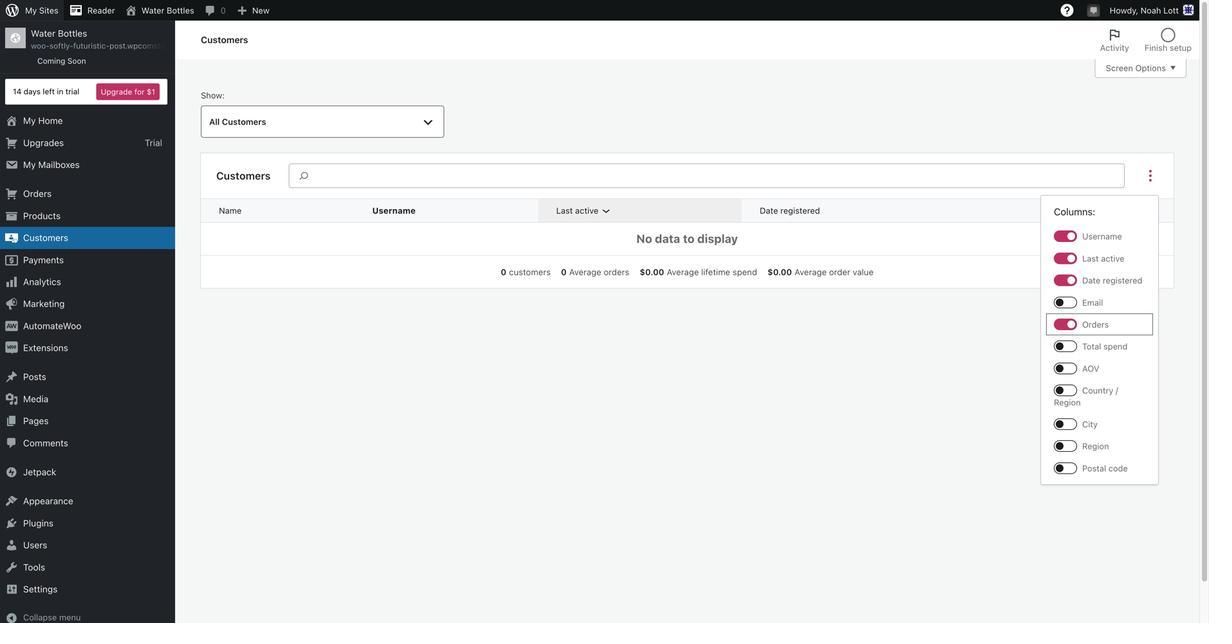 Task type: vqa. For each thing, say whether or not it's contained in the screenshot.
Screen Options dropdown button
yes



Task type: locate. For each thing, give the bounding box(es) containing it.
0 horizontal spatial 0
[[221, 5, 226, 15]]

1 vertical spatial my
[[23, 115, 36, 126]]

extensions
[[23, 343, 68, 353]]

last active inside 'columns:' menu
[[1083, 254, 1125, 263]]

payments link
[[0, 249, 175, 271]]

1 vertical spatial region
[[1083, 442, 1110, 451]]

automatewoo
[[23, 321, 81, 331]]

trial
[[66, 87, 79, 96]]

my left sites
[[25, 5, 37, 15]]

tools
[[23, 562, 45, 573]]

average left lifetime
[[667, 267, 699, 277]]

date
[[760, 206, 779, 216], [1083, 276, 1101, 285]]

all customers button
[[201, 106, 444, 138]]

1 horizontal spatial $0.00
[[768, 267, 793, 277]]

spend right lifetime
[[733, 267, 758, 277]]

1 vertical spatial date registered
[[1083, 276, 1143, 285]]

active up 0 average orders
[[575, 206, 599, 216]]

0 vertical spatial water
[[141, 5, 165, 15]]

active up email
[[1102, 254, 1125, 263]]

$0.00 down no
[[640, 267, 665, 277]]

0 horizontal spatial $0.00
[[640, 267, 665, 277]]

notification image
[[1089, 5, 1099, 15]]

upgrade for $1 button
[[96, 83, 160, 100]]

1 horizontal spatial last active
[[1083, 254, 1125, 263]]

0 average orders
[[561, 267, 630, 277]]

1 vertical spatial last
[[1083, 254, 1099, 263]]

0 horizontal spatial date
[[760, 206, 779, 216]]

0 horizontal spatial water
[[31, 28, 56, 39]]

1 horizontal spatial last
[[1083, 254, 1099, 263]]

0 vertical spatial my
[[25, 5, 37, 15]]

2 vertical spatial my
[[23, 159, 36, 170]]

appearance link
[[0, 491, 175, 513]]

toolbar navigation
[[0, 0, 1200, 23]]

0 horizontal spatial date registered
[[760, 206, 821, 216]]

1 vertical spatial registered
[[1104, 276, 1143, 285]]

orders inside button
[[1132, 206, 1159, 216]]

bottles for water bottles
[[167, 5, 194, 15]]

1 horizontal spatial username
[[1083, 232, 1123, 241]]

my
[[25, 5, 37, 15], [23, 115, 36, 126], [23, 159, 36, 170]]

region
[[1055, 398, 1081, 407], [1083, 442, 1110, 451]]

2 $0.00 from the left
[[768, 267, 793, 277]]

upgrade for $1
[[101, 87, 155, 96]]

0 horizontal spatial registered
[[781, 206, 821, 216]]

1 vertical spatial bottles
[[58, 28, 87, 39]]

last
[[557, 206, 573, 216], [1083, 254, 1099, 263]]

spend right total
[[1104, 342, 1128, 352]]

soon
[[67, 56, 86, 65]]

my inside "link"
[[23, 115, 36, 126]]

bottles left 0 link
[[167, 5, 194, 15]]

registered inside 'columns:' menu
[[1104, 276, 1143, 285]]

activity button
[[1093, 21, 1138, 59]]

1 horizontal spatial date registered
[[1083, 276, 1143, 285]]

0 customers
[[501, 267, 551, 277]]

tools link
[[0, 557, 175, 579]]

water inside toolbar navigation
[[141, 5, 165, 15]]

bottles up softly-
[[58, 28, 87, 39]]

1 horizontal spatial bottles
[[167, 5, 194, 15]]

my mailboxes link
[[0, 154, 175, 176]]

all customers
[[209, 117, 266, 127]]

0 vertical spatial date
[[760, 206, 779, 216]]

users link
[[0, 535, 175, 557]]

orders down email
[[1083, 320, 1110, 330]]

last inside 'columns:' menu
[[1083, 254, 1099, 263]]

0 vertical spatial bottles
[[167, 5, 194, 15]]

new link
[[231, 0, 275, 21]]

1 vertical spatial last active
[[1083, 254, 1125, 263]]

average for average order value
[[795, 267, 827, 277]]

1 horizontal spatial water
[[141, 5, 165, 15]]

my for my home
[[23, 115, 36, 126]]

left
[[43, 87, 55, 96]]

total spend
[[1083, 342, 1128, 352]]

1 horizontal spatial active
[[1102, 254, 1125, 263]]

0 vertical spatial username
[[373, 206, 416, 216]]

bottles inside toolbar navigation
[[167, 5, 194, 15]]

extensions link
[[0, 337, 175, 359]]

2 vertical spatial orders
[[1083, 320, 1110, 330]]

water up woo-
[[31, 28, 56, 39]]

0 vertical spatial orders
[[23, 189, 52, 199]]

futuristic-
[[73, 41, 110, 50]]

0 horizontal spatial last active
[[557, 206, 599, 216]]

comments
[[23, 438, 68, 449]]

0 horizontal spatial spend
[[733, 267, 758, 277]]

last active up email
[[1083, 254, 1125, 263]]

0 vertical spatial last active
[[557, 206, 599, 216]]

1 horizontal spatial average
[[667, 267, 699, 277]]

1 horizontal spatial registered
[[1104, 276, 1143, 285]]

marketing
[[23, 299, 65, 309]]

orders link
[[0, 183, 175, 205]]

bottles inside water bottles woo-softly-futuristic-post.wpcomstaging.com coming soon
[[58, 28, 87, 39]]

0 horizontal spatial region
[[1055, 398, 1081, 407]]

average left orders
[[570, 267, 602, 277]]

date registered
[[760, 206, 821, 216], [1083, 276, 1143, 285]]

$0.00 average lifetime spend
[[640, 267, 758, 277]]

0 horizontal spatial last
[[557, 206, 573, 216]]

water up the post.wpcomstaging.com
[[141, 5, 165, 15]]

active inside button
[[575, 206, 599, 216]]

sites
[[39, 5, 59, 15]]

last active up 0 average orders
[[557, 206, 599, 216]]

spend
[[733, 267, 758, 277], [1104, 342, 1128, 352]]

tab list
[[1093, 21, 1200, 59]]

14
[[13, 87, 21, 96]]

reader
[[88, 5, 115, 15]]

registered
[[781, 206, 821, 216], [1104, 276, 1143, 285]]

orders down choose which values to display image
[[1132, 206, 1159, 216]]

0 vertical spatial spend
[[733, 267, 758, 277]]

pages link
[[0, 410, 175, 432]]

:
[[222, 91, 225, 100]]

0 horizontal spatial orders
[[23, 189, 52, 199]]

1 vertical spatial date
[[1083, 276, 1101, 285]]

0 vertical spatial date registered
[[760, 206, 821, 216]]

$0.00 for $0.00 average order value
[[768, 267, 793, 277]]

1 vertical spatial water
[[31, 28, 56, 39]]

products link
[[0, 205, 175, 227]]

1 horizontal spatial spend
[[1104, 342, 1128, 352]]

days
[[24, 87, 41, 96]]

date inside 'columns:' menu
[[1083, 276, 1101, 285]]

columns: menu
[[1047, 201, 1154, 480]]

postal code
[[1083, 464, 1129, 473]]

1 $0.00 from the left
[[640, 267, 665, 277]]

0 vertical spatial last
[[557, 206, 573, 216]]

collapse menu button
[[0, 608, 175, 624]]

orders up products
[[23, 189, 52, 199]]

1 average from the left
[[570, 267, 602, 277]]

$0.00 left order
[[768, 267, 793, 277]]

in
[[57, 87, 63, 96]]

my left the home
[[23, 115, 36, 126]]

registered inside "button"
[[781, 206, 821, 216]]

$0.00
[[640, 267, 665, 277], [768, 267, 793, 277]]

$1
[[147, 87, 155, 96]]

customers up payments
[[23, 233, 68, 243]]

order
[[830, 267, 851, 277]]

section
[[496, 266, 879, 278]]

my down the upgrades
[[23, 159, 36, 170]]

date inside "button"
[[760, 206, 779, 216]]

customers right the "all"
[[222, 117, 266, 127]]

1 horizontal spatial orders
[[1083, 320, 1110, 330]]

setup
[[1170, 43, 1192, 53]]

last active inside button
[[557, 206, 599, 216]]

username
[[373, 206, 416, 216], [1083, 232, 1123, 241]]

new
[[252, 5, 270, 15]]

0 left new "link"
[[221, 5, 226, 15]]

1 horizontal spatial 0
[[501, 267, 507, 277]]

0 horizontal spatial bottles
[[58, 28, 87, 39]]

0 horizontal spatial active
[[575, 206, 599, 216]]

date registered button
[[753, 199, 844, 222]]

automatewoo link
[[0, 315, 175, 337]]

water bottles woo-softly-futuristic-post.wpcomstaging.com coming soon
[[31, 28, 198, 65]]

date registered inside "button"
[[760, 206, 821, 216]]

average for average lifetime spend
[[667, 267, 699, 277]]

no data to display
[[637, 232, 739, 246]]

0 inside toolbar navigation
[[221, 5, 226, 15]]

2 horizontal spatial average
[[795, 267, 827, 277]]

bottles
[[167, 5, 194, 15], [58, 28, 87, 39]]

1 horizontal spatial date
[[1083, 276, 1101, 285]]

woo-
[[31, 41, 50, 50]]

0 right customers
[[561, 267, 567, 277]]

active
[[575, 206, 599, 216], [1102, 254, 1125, 263]]

my inside toolbar navigation
[[25, 5, 37, 15]]

1 vertical spatial orders
[[1132, 206, 1159, 216]]

1 vertical spatial active
[[1102, 254, 1125, 263]]

0 horizontal spatial average
[[570, 267, 602, 277]]

for
[[134, 87, 145, 96]]

0 vertical spatial region
[[1055, 398, 1081, 407]]

finish
[[1145, 43, 1168, 53]]

0 for 0 customers
[[501, 267, 507, 277]]

water inside water bottles woo-softly-futuristic-post.wpcomstaging.com coming soon
[[31, 28, 56, 39]]

my mailboxes
[[23, 159, 80, 170]]

1 vertical spatial username
[[1083, 232, 1123, 241]]

0 left customers
[[501, 267, 507, 277]]

menu
[[59, 613, 81, 623]]

0 vertical spatial active
[[575, 206, 599, 216]]

orders
[[23, 189, 52, 199], [1132, 206, 1159, 216], [1083, 320, 1110, 330]]

water
[[141, 5, 165, 15], [31, 28, 56, 39]]

2 average from the left
[[667, 267, 699, 277]]

customers up name button on the left top
[[216, 170, 271, 182]]

screen options
[[1107, 63, 1167, 73]]

0 vertical spatial registered
[[781, 206, 821, 216]]

3 average from the left
[[795, 267, 827, 277]]

2 horizontal spatial 0
[[561, 267, 567, 277]]

section containing 0
[[496, 266, 879, 278]]

average left order
[[795, 267, 827, 277]]

2 horizontal spatial orders
[[1132, 206, 1159, 216]]

1 vertical spatial spend
[[1104, 342, 1128, 352]]



Task type: describe. For each thing, give the bounding box(es) containing it.
customers down 0 link
[[201, 34, 248, 45]]

display
[[698, 232, 739, 246]]

email
[[1083, 298, 1104, 307]]

city
[[1083, 420, 1098, 429]]

customers link
[[0, 227, 175, 249]]

0 horizontal spatial username
[[373, 206, 416, 216]]

comments link
[[0, 432, 175, 455]]

total
[[1083, 342, 1102, 352]]

jetpack link
[[0, 462, 175, 484]]

$0.00 for $0.00 average lifetime spend
[[640, 267, 665, 277]]

water for water bottles woo-softly-futuristic-post.wpcomstaging.com coming soon
[[31, 28, 56, 39]]

lifetime
[[702, 267, 731, 277]]

0 for 0 average orders
[[561, 267, 567, 277]]

my home
[[23, 115, 63, 126]]

0 link
[[199, 0, 231, 21]]

username inside 'columns:' menu
[[1083, 232, 1123, 241]]

show
[[201, 91, 222, 100]]

analytics
[[23, 277, 61, 287]]

postal
[[1083, 464, 1107, 473]]

choose which values to display image
[[1143, 168, 1159, 184]]

my home link
[[0, 110, 175, 132]]

customers inside dropdown button
[[222, 117, 266, 127]]

no
[[637, 232, 653, 246]]

finish setup button
[[1138, 21, 1200, 59]]

orders button
[[1099, 199, 1174, 222]]

trial
[[145, 137, 162, 148]]

country / region
[[1055, 386, 1119, 407]]

orders inside 'columns:' menu
[[1083, 320, 1110, 330]]

mailboxes
[[38, 159, 80, 170]]

my sites
[[25, 5, 59, 15]]

screen options button
[[1096, 59, 1187, 78]]

howdy, noah lott
[[1110, 5, 1180, 15]]

my sites link
[[0, 0, 64, 21]]

media link
[[0, 388, 175, 410]]

my for my sites
[[25, 5, 37, 15]]

water bottles
[[141, 5, 194, 15]]

water for water bottles
[[141, 5, 165, 15]]

softly-
[[50, 41, 73, 50]]

water bottles link
[[120, 0, 199, 21]]

analytics link
[[0, 271, 175, 293]]

coming
[[37, 56, 65, 65]]

appearance
[[23, 496, 73, 507]]

aov
[[1083, 364, 1100, 374]]

name
[[219, 206, 242, 216]]

0 for 0
[[221, 5, 226, 15]]

jetpack
[[23, 467, 56, 478]]

home
[[38, 115, 63, 126]]

upgrade
[[101, 87, 132, 96]]

show :
[[201, 91, 225, 100]]

screen
[[1107, 63, 1134, 73]]

region inside country / region
[[1055, 398, 1081, 407]]

to
[[683, 232, 695, 246]]

code
[[1109, 464, 1129, 473]]

$0.00 average order value
[[768, 267, 874, 277]]

options
[[1136, 63, 1167, 73]]

upgrades
[[23, 137, 64, 148]]

spend inside 'columns:' menu
[[1104, 342, 1128, 352]]

bottles for water bottles woo-softly-futuristic-post.wpcomstaging.com coming soon
[[58, 28, 87, 39]]

main menu navigation
[[0, 21, 198, 624]]

1 horizontal spatial region
[[1083, 442, 1110, 451]]

marketing link
[[0, 293, 175, 315]]

/
[[1116, 386, 1119, 396]]

last inside button
[[557, 206, 573, 216]]

orders inside the main menu navigation
[[23, 189, 52, 199]]

last active button
[[549, 199, 622, 222]]

post.wpcomstaging.com
[[110, 41, 198, 50]]

media
[[23, 394, 48, 405]]

columns:
[[1055, 206, 1096, 217]]

orders
[[604, 267, 630, 277]]

data
[[655, 232, 681, 246]]

settings link
[[0, 579, 175, 601]]

14 days left in trial
[[13, 87, 79, 96]]

howdy,
[[1110, 5, 1139, 15]]

my for my mailboxes
[[23, 159, 36, 170]]

finish setup
[[1145, 43, 1192, 53]]

tab list containing activity
[[1093, 21, 1200, 59]]

plugins link
[[0, 513, 175, 535]]

lott
[[1164, 5, 1180, 15]]

spend inside section
[[733, 267, 758, 277]]

value
[[853, 267, 874, 277]]

average for average orders
[[570, 267, 602, 277]]

date registered inside 'columns:' menu
[[1083, 276, 1143, 285]]

noah
[[1141, 5, 1162, 15]]

users
[[23, 540, 47, 551]]

posts
[[23, 372, 46, 382]]

collapse menu
[[23, 613, 81, 623]]

products
[[23, 211, 61, 221]]

payments
[[23, 255, 64, 265]]

name button
[[211, 199, 265, 222]]

country
[[1083, 386, 1114, 396]]

customers
[[509, 267, 551, 277]]

settings
[[23, 584, 58, 595]]

customers inside the main menu navigation
[[23, 233, 68, 243]]

active inside 'columns:' menu
[[1102, 254, 1125, 263]]



